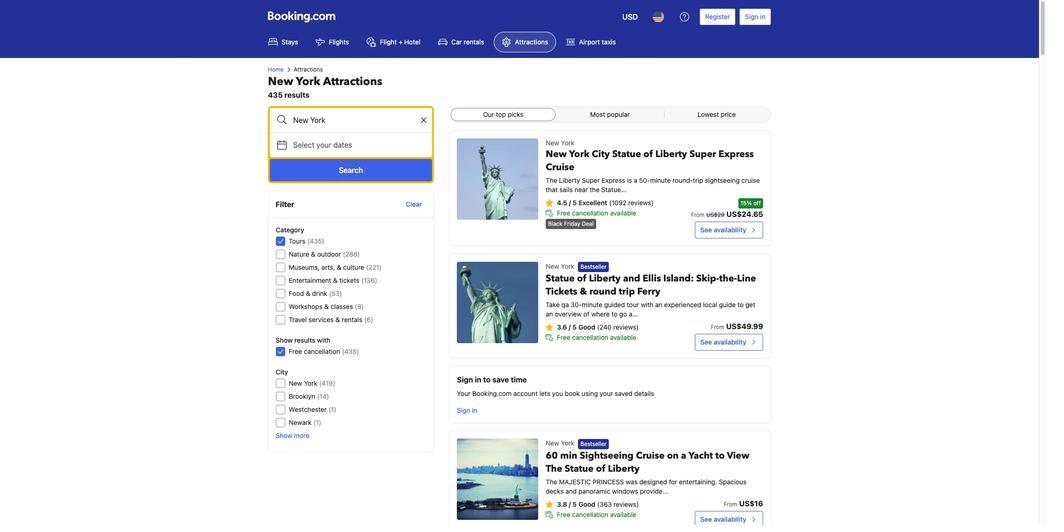 Task type: describe. For each thing, give the bounding box(es) containing it.
reviews) for super
[[629, 199, 654, 207]]

overview
[[555, 310, 582, 318]]

available for super
[[611, 209, 637, 217]]

60 min sightseeing cruise on a yacht to view the statue of liberty the majestic princess was designed for entertaining. spacious decks and panoramic windows provide...
[[546, 449, 750, 495]]

deal
[[582, 220, 594, 227]]

& down museums, arts, & culture (221)
[[333, 277, 338, 284]]

saved
[[615, 390, 633, 398]]

tours
[[289, 237, 306, 245]]

to left get
[[738, 301, 744, 309]]

drink
[[313, 290, 328, 298]]

1 vertical spatial attractions
[[294, 66, 323, 73]]

sightseeing
[[705, 176, 740, 184]]

free cancellation available for &
[[557, 334, 637, 342]]

island:
[[664, 272, 694, 285]]

home
[[268, 66, 284, 73]]

museums,
[[289, 263, 320, 271]]

see availability for new york city statue of liberty super express cruise
[[701, 226, 747, 234]]

clear button
[[403, 196, 426, 213]]

a inside 60 min sightseeing cruise on a yacht to view the statue of liberty the majestic princess was designed for entertaining. spacious decks and panoramic windows provide...
[[681, 449, 687, 462]]

15% off from us$29 us$24.65
[[691, 200, 764, 219]]

flight + hotel link
[[359, 32, 429, 52]]

car
[[452, 38, 462, 46]]

skip-
[[697, 272, 720, 285]]

statue inside 60 min sightseeing cruise on a yacht to view the statue of liberty the majestic princess was designed for entertaining. spacious decks and panoramic windows provide...
[[565, 463, 594, 475]]

tour
[[627, 301, 639, 309]]

show for show more
[[276, 432, 293, 440]]

1 horizontal spatial express
[[719, 148, 754, 160]]

classes
[[331, 303, 353, 311]]

4.5
[[557, 199, 568, 207]]

travel
[[289, 316, 307, 324]]

airport
[[579, 38, 600, 46]]

1 vertical spatial sign
[[457, 376, 473, 384]]

50-
[[639, 176, 651, 184]]

(363
[[598, 501, 612, 508]]

free cancellation (435)
[[289, 348, 359, 356]]

Where are you going? search field
[[270, 108, 432, 132]]

search button
[[270, 159, 432, 182]]

take
[[546, 301, 560, 309]]

1 vertical spatial an
[[546, 310, 553, 318]]

with inside statue of liberty and ellis island: skip-the-line tickets & round trip ferry take qa 30-minute guided tour with an experienced local guide to get an overview of where to go a...
[[641, 301, 654, 309]]

category
[[276, 226, 305, 234]]

0 horizontal spatial sign in link
[[453, 403, 481, 419]]

entertainment & tickets (136)
[[289, 277, 378, 284]]

0 horizontal spatial with
[[318, 336, 331, 344]]

city inside new york new york city statue of liberty super express cruise the liberty super express is a 50-minute round-trip sightseeing cruise that sails near the statue...
[[592, 148, 610, 160]]

decks
[[546, 487, 564, 495]]

435
[[268, 91, 283, 99]]

1 vertical spatial in
[[475, 376, 482, 384]]

good for &
[[579, 323, 596, 331]]

yacht
[[689, 449, 713, 462]]

in for the top sign in link
[[761, 13, 766, 21]]

& down classes
[[336, 316, 341, 324]]

(1) for westchester (1)
[[329, 406, 337, 414]]

price
[[721, 110, 736, 118]]

dates
[[334, 141, 352, 149]]

designed
[[640, 478, 668, 486]]

sails
[[560, 186, 573, 194]]

1 horizontal spatial an
[[656, 301, 663, 309]]

1 vertical spatial your
[[600, 390, 613, 398]]

of inside new york new york city statue of liberty super express cruise the liberty super express is a 50-minute round-trip sightseeing cruise that sails near the statue...
[[644, 148, 653, 160]]

/ for &
[[569, 323, 571, 331]]

minute inside new york new york city statue of liberty super express cruise the liberty super express is a 50-minute round-trip sightseeing cruise that sails near the statue...
[[651, 176, 671, 184]]

reviews) for ferry
[[614, 323, 639, 331]]

availability for statue of liberty and ellis island: skip-the-line tickets & round trip ferry
[[714, 338, 747, 346]]

0 vertical spatial (435)
[[308, 237, 325, 245]]

new york for 60
[[546, 440, 575, 447]]

in for sign in link to the left
[[472, 407, 478, 415]]

show results with
[[276, 336, 331, 344]]

good for statue
[[579, 501, 596, 508]]

save
[[493, 376, 509, 384]]

top
[[496, 110, 506, 118]]

from us$49.99
[[711, 323, 764, 331]]

guided
[[605, 301, 625, 309]]

3.8 / 5 good (363 reviews)
[[557, 501, 639, 508]]

sightseeing
[[580, 449, 634, 462]]

select
[[293, 141, 315, 149]]

15%
[[741, 200, 752, 207]]

a inside new york new york city statue of liberty super express cruise the liberty super express is a 50-minute round-trip sightseeing cruise that sails near the statue...
[[634, 176, 638, 184]]

entertainment
[[289, 277, 332, 284]]

statue inside new york new york city statue of liberty super express cruise the liberty super express is a 50-minute round-trip sightseeing cruise that sails near the statue...
[[613, 148, 642, 160]]

the inside new york new york city statue of liberty super express cruise the liberty super express is a 50-minute round-trip sightseeing cruise that sails near the statue...
[[546, 176, 558, 184]]

availability for new york city statue of liberty super express cruise
[[714, 226, 747, 234]]

new inside the new york attractions 435 results
[[268, 74, 293, 89]]

your booking.com account lets you book using your saved details
[[457, 390, 655, 398]]

3.6 / 5 good (240 reviews)
[[557, 323, 639, 331]]

free for 60 min sightseeing cruise on a yacht to view the statue of liberty
[[557, 511, 571, 519]]

picks
[[508, 110, 524, 118]]

tours (435)
[[289, 237, 325, 245]]

friday
[[564, 220, 581, 227]]

2 the from the top
[[546, 463, 563, 475]]

(288)
[[343, 250, 360, 258]]

1 horizontal spatial (435)
[[342, 348, 359, 356]]

& up travel services & rentals (6) on the left bottom
[[325, 303, 329, 311]]

ferry
[[638, 286, 661, 298]]

culture
[[344, 263, 365, 271]]

our top picks
[[483, 110, 524, 118]]

flight + hotel
[[380, 38, 421, 46]]

princess
[[593, 478, 624, 486]]

select your dates
[[293, 141, 352, 149]]

/ for statue
[[569, 501, 571, 508]]

workshops
[[289, 303, 323, 311]]

guide
[[719, 301, 736, 309]]

free down show results with
[[289, 348, 303, 356]]

from for yacht
[[724, 501, 738, 508]]

show for show results with
[[276, 336, 293, 344]]

& left the drink
[[306, 290, 311, 298]]

to left save
[[483, 376, 491, 384]]

workshops & classes (8)
[[289, 303, 364, 311]]

1 vertical spatial super
[[582, 176, 600, 184]]

you
[[552, 390, 563, 398]]

car rentals link
[[431, 32, 492, 52]]

from inside 15% off from us$29 us$24.65
[[691, 212, 705, 219]]

statue of liberty and ellis island: skip-the-line tickets & round trip ferry take qa 30-minute guided tour with an experienced local guide to get an overview of where to go a...
[[546, 272, 757, 318]]

new york city statue of liberty super express cruise image
[[457, 139, 539, 220]]

see for the-
[[701, 338, 712, 346]]

the
[[590, 186, 600, 194]]

0 vertical spatial attractions
[[515, 38, 549, 46]]

new york new york city statue of liberty super express cruise the liberty super express is a 50-minute round-trip sightseeing cruise that sails near the statue...
[[546, 139, 760, 194]]

airport taxis
[[579, 38, 616, 46]]

cruise
[[742, 176, 760, 184]]

cancellation for statue of liberty and ellis island: skip-the-line tickets & round trip ferry
[[572, 334, 609, 342]]

filter
[[276, 200, 295, 209]]

sign for the top sign in link
[[746, 13, 759, 21]]

(1) for newark (1)
[[314, 419, 322, 427]]

new york for statue
[[546, 263, 575, 270]]

westchester (1)
[[289, 406, 337, 414]]

local
[[704, 301, 718, 309]]

available for the
[[611, 511, 637, 519]]

30-
[[571, 301, 582, 309]]

60 min sightseeing cruise on a yacht to view the statue of liberty image
[[457, 439, 539, 520]]

usd button
[[617, 6, 644, 28]]

nature
[[289, 250, 310, 258]]

black
[[548, 220, 563, 227]]

of left where
[[584, 310, 590, 318]]

and inside statue of liberty and ellis island: skip-the-line tickets & round trip ferry take qa 30-minute guided tour with an experienced local guide to get an overview of where to go a...
[[623, 272, 641, 285]]

1 vertical spatial results
[[295, 336, 316, 344]]

details
[[635, 390, 655, 398]]

see for liberty
[[701, 226, 712, 234]]

travel services & rentals (6)
[[289, 316, 374, 324]]

brooklyn (14)
[[289, 393, 330, 401]]



Task type: locate. For each thing, give the bounding box(es) containing it.
tickets
[[340, 277, 360, 284]]

free cancellation available for cruise
[[557, 209, 637, 217]]

0 vertical spatial bestseller
[[581, 264, 607, 271]]

1 bestseller from the top
[[581, 264, 607, 271]]

flight
[[380, 38, 397, 46]]

2 available from the top
[[611, 334, 637, 342]]

results down travel
[[295, 336, 316, 344]]

trip inside statue of liberty and ellis island: skip-the-line tickets & round trip ferry take qa 30-minute guided tour with an experienced local guide to get an overview of where to go a...
[[619, 286, 635, 298]]

2 5 from the top
[[573, 323, 577, 331]]

3 availability from the top
[[714, 515, 747, 523]]

& right nature
[[311, 250, 316, 258]]

2 vertical spatial see availability
[[701, 515, 747, 523]]

statue up majestic
[[565, 463, 594, 475]]

with down 'ferry'
[[641, 301, 654, 309]]

(136)
[[362, 277, 378, 284]]

+
[[399, 38, 403, 46]]

us$16
[[740, 500, 764, 508]]

statue up tickets on the bottom right
[[546, 272, 575, 285]]

the up that on the right of page
[[546, 176, 558, 184]]

on
[[667, 449, 679, 462]]

express up statue...
[[602, 176, 626, 184]]

0 vertical spatial sign
[[746, 13, 759, 21]]

your
[[457, 390, 471, 398]]

sign in link
[[740, 8, 772, 25], [453, 403, 481, 419]]

1 vertical spatial good
[[579, 501, 596, 508]]

of up 50-
[[644, 148, 653, 160]]

(435) down travel services & rentals (6) on the left bottom
[[342, 348, 359, 356]]

express up sightseeing
[[719, 148, 754, 160]]

0 vertical spatial sign in link
[[740, 8, 772, 25]]

bestseller up sightseeing
[[581, 441, 607, 448]]

a
[[634, 176, 638, 184], [681, 449, 687, 462]]

new york attractions 435 results
[[268, 74, 383, 99]]

in up booking.com
[[475, 376, 482, 384]]

bestseller for sightseeing
[[581, 441, 607, 448]]

0 horizontal spatial minute
[[582, 301, 603, 309]]

liberty up round
[[589, 272, 621, 285]]

new york
[[546, 263, 575, 270], [546, 440, 575, 447]]

2 availability from the top
[[714, 338, 747, 346]]

1 horizontal spatial trip
[[693, 176, 704, 184]]

0 vertical spatial new york
[[546, 263, 575, 270]]

free for statue of liberty and ellis island: skip-the-line tickets & round trip ferry
[[557, 334, 571, 342]]

2 vertical spatial statue
[[565, 463, 594, 475]]

5 for statue
[[573, 501, 577, 508]]

0 vertical spatial with
[[641, 301, 654, 309]]

the
[[546, 176, 558, 184], [546, 463, 563, 475], [546, 478, 558, 486]]

& inside statue of liberty and ellis island: skip-the-line tickets & round trip ferry take qa 30-minute guided tour with an experienced local guide to get an overview of where to go a...
[[580, 286, 587, 298]]

0 vertical spatial and
[[623, 272, 641, 285]]

see availability for 60 min sightseeing cruise on a yacht to view the statue of liberty
[[701, 515, 747, 523]]

0 vertical spatial your
[[317, 141, 332, 149]]

city down show results with
[[276, 368, 288, 376]]

3 free cancellation available from the top
[[557, 511, 637, 519]]

show left "more"
[[276, 432, 293, 440]]

free cancellation available for statue
[[557, 511, 637, 519]]

cruise up sails
[[546, 161, 575, 174]]

cancellation for new york city statue of liberty super express cruise
[[572, 209, 609, 217]]

0 vertical spatial reviews)
[[629, 199, 654, 207]]

1 / from the top
[[569, 199, 571, 207]]

2 new york from the top
[[546, 440, 575, 447]]

1 vertical spatial new york
[[546, 440, 575, 447]]

new
[[268, 74, 293, 89], [546, 139, 560, 147], [546, 148, 567, 160], [546, 263, 560, 270], [289, 379, 303, 387], [546, 440, 560, 447]]

0 vertical spatial statue
[[613, 148, 642, 160]]

new york (419)
[[289, 379, 336, 387]]

1 good from the top
[[579, 323, 596, 331]]

cruise left on
[[636, 449, 665, 462]]

1 availability from the top
[[714, 226, 747, 234]]

attractions
[[515, 38, 549, 46], [294, 66, 323, 73], [323, 74, 383, 89]]

(240
[[598, 323, 612, 331]]

0 vertical spatial cruise
[[546, 161, 575, 174]]

0 vertical spatial availability
[[714, 226, 747, 234]]

0 vertical spatial rentals
[[464, 38, 485, 46]]

from left the us$29
[[691, 212, 705, 219]]

see
[[701, 226, 712, 234], [701, 338, 712, 346], [701, 515, 712, 523]]

super up the on the top of the page
[[582, 176, 600, 184]]

2 vertical spatial reviews)
[[614, 501, 639, 508]]

(419)
[[320, 379, 336, 387]]

taxis
[[602, 38, 616, 46]]

0 vertical spatial in
[[761, 13, 766, 21]]

1 vertical spatial the
[[546, 463, 563, 475]]

0 vertical spatial trip
[[693, 176, 704, 184]]

reviews) down 'go'
[[614, 323, 639, 331]]

newark
[[289, 419, 312, 427]]

1 see from the top
[[701, 226, 712, 234]]

1 vertical spatial minute
[[582, 301, 603, 309]]

an
[[656, 301, 663, 309], [546, 310, 553, 318]]

sign
[[746, 13, 759, 21], [457, 376, 473, 384], [457, 407, 471, 415]]

was
[[626, 478, 638, 486]]

1 vertical spatial see
[[701, 338, 712, 346]]

0 horizontal spatial express
[[602, 176, 626, 184]]

from down local
[[711, 324, 725, 331]]

home link
[[268, 66, 284, 74]]

panoramic
[[579, 487, 611, 495]]

1 vertical spatial 5
[[573, 323, 577, 331]]

0 vertical spatial sign in
[[746, 13, 766, 21]]

0 horizontal spatial cruise
[[546, 161, 575, 174]]

1 vertical spatial with
[[318, 336, 331, 344]]

lowest price
[[698, 110, 736, 118]]

1 vertical spatial trip
[[619, 286, 635, 298]]

1 vertical spatial reviews)
[[614, 323, 639, 331]]

available down (363
[[611, 511, 637, 519]]

available down (1092 on the top right of page
[[611, 209, 637, 217]]

free cancellation available
[[557, 209, 637, 217], [557, 334, 637, 342], [557, 511, 637, 519]]

5 right the 3.6
[[573, 323, 577, 331]]

super
[[690, 148, 717, 160], [582, 176, 600, 184]]

lowest
[[698, 110, 719, 118]]

1 horizontal spatial sign in
[[746, 13, 766, 21]]

(1)
[[329, 406, 337, 414], [314, 419, 322, 427]]

0 horizontal spatial an
[[546, 310, 553, 318]]

1 vertical spatial a
[[681, 449, 687, 462]]

and
[[623, 272, 641, 285], [566, 487, 577, 495]]

0 horizontal spatial city
[[276, 368, 288, 376]]

sign down your
[[457, 407, 471, 415]]

& up 30-
[[580, 286, 587, 298]]

/ right the 3.6
[[569, 323, 571, 331]]

and inside 60 min sightseeing cruise on a yacht to view the statue of liberty the majestic princess was designed for entertaining. spacious decks and panoramic windows provide...
[[566, 487, 577, 495]]

nature & outdoor (288)
[[289, 250, 360, 258]]

outdoor
[[318, 250, 342, 258]]

booking.com image
[[268, 11, 336, 22]]

1 horizontal spatial and
[[623, 272, 641, 285]]

1 vertical spatial sign in link
[[453, 403, 481, 419]]

1 the from the top
[[546, 176, 558, 184]]

2 good from the top
[[579, 501, 596, 508]]

rentals down (8)
[[342, 316, 363, 324]]

rentals inside 'link'
[[464, 38, 485, 46]]

sign in link down your
[[453, 403, 481, 419]]

1 vertical spatial and
[[566, 487, 577, 495]]

1 vertical spatial statue
[[546, 272, 575, 285]]

free cancellation available down "3.6 / 5 good (240 reviews)"
[[557, 334, 637, 342]]

cruise inside 60 min sightseeing cruise on a yacht to view the statue of liberty the majestic princess was designed for entertaining. spacious decks and panoramic windows provide...
[[636, 449, 665, 462]]

min
[[561, 449, 578, 462]]

trip inside new york new york city statue of liberty super express cruise the liberty super express is a 50-minute round-trip sightseeing cruise that sails near the statue...
[[693, 176, 704, 184]]

reviews) down 50-
[[629, 199, 654, 207]]

1 vertical spatial bestseller
[[581, 441, 607, 448]]

of down sightseeing
[[596, 463, 606, 475]]

in right register
[[761, 13, 766, 21]]

1 vertical spatial (1)
[[314, 419, 322, 427]]

free down '4.5'
[[557, 209, 571, 217]]

cruise inside new york new york city statue of liberty super express cruise the liberty super express is a 50-minute round-trip sightseeing cruise that sails near the statue...
[[546, 161, 575, 174]]

sign for sign in link to the left
[[457, 407, 471, 415]]

a right on
[[681, 449, 687, 462]]

that
[[546, 186, 558, 194]]

0 vertical spatial (1)
[[329, 406, 337, 414]]

0 vertical spatial an
[[656, 301, 663, 309]]

1 vertical spatial available
[[611, 334, 637, 342]]

4.5 / 5 excellent (1092 reviews)
[[557, 199, 654, 207]]

&
[[311, 250, 316, 258], [337, 263, 342, 271], [333, 277, 338, 284], [580, 286, 587, 298], [306, 290, 311, 298], [325, 303, 329, 311], [336, 316, 341, 324]]

2 / from the top
[[569, 323, 571, 331]]

0 vertical spatial see availability
[[701, 226, 747, 234]]

westchester
[[289, 406, 327, 414]]

1 vertical spatial sign in
[[457, 407, 478, 415]]

2 vertical spatial sign
[[457, 407, 471, 415]]

0 horizontal spatial super
[[582, 176, 600, 184]]

minute inside statue of liberty and ellis island: skip-the-line tickets & round trip ferry take qa 30-minute guided tour with an experienced local guide to get an overview of where to go a...
[[582, 301, 603, 309]]

cancellation
[[572, 209, 609, 217], [572, 334, 609, 342], [304, 348, 341, 356], [572, 511, 609, 519]]

free cancellation available down excellent
[[557, 209, 637, 217]]

search
[[339, 166, 363, 175]]

to inside 60 min sightseeing cruise on a yacht to view the statue of liberty the majestic princess was designed for entertaining. spacious decks and panoramic windows provide...
[[716, 449, 725, 462]]

bestseller
[[581, 264, 607, 271], [581, 441, 607, 448]]

2 vertical spatial available
[[611, 511, 637, 519]]

to
[[738, 301, 744, 309], [612, 310, 618, 318], [483, 376, 491, 384], [716, 449, 725, 462]]

0 vertical spatial express
[[719, 148, 754, 160]]

1 vertical spatial city
[[276, 368, 288, 376]]

get
[[746, 301, 756, 309]]

trip left sightseeing
[[693, 176, 704, 184]]

3.6
[[557, 323, 567, 331]]

services
[[309, 316, 334, 324]]

2 vertical spatial attractions
[[323, 74, 383, 89]]

1 new york from the top
[[546, 263, 575, 270]]

see availability down the us$29
[[701, 226, 747, 234]]

show down travel
[[276, 336, 293, 344]]

and down majestic
[[566, 487, 577, 495]]

a...
[[629, 310, 638, 318]]

2 vertical spatial see
[[701, 515, 712, 523]]

reviews) down "windows"
[[614, 501, 639, 508]]

2 vertical spatial 5
[[573, 501, 577, 508]]

1 vertical spatial show
[[276, 432, 293, 440]]

see down the us$29
[[701, 226, 712, 234]]

an down take
[[546, 310, 553, 318]]

from for skip-
[[711, 324, 725, 331]]

to left 'go'
[[612, 310, 618, 318]]

1 see availability from the top
[[701, 226, 747, 234]]

minute left round-
[[651, 176, 671, 184]]

0 horizontal spatial a
[[634, 176, 638, 184]]

liberty up sails
[[559, 176, 581, 184]]

from us$16
[[724, 500, 764, 508]]

reviews)
[[629, 199, 654, 207], [614, 323, 639, 331], [614, 501, 639, 508]]

5 for cruise
[[573, 199, 577, 207]]

to left view
[[716, 449, 725, 462]]

1 show from the top
[[276, 336, 293, 344]]

a right is
[[634, 176, 638, 184]]

1 vertical spatial cruise
[[636, 449, 665, 462]]

5 right '4.5'
[[573, 199, 577, 207]]

2 vertical spatial from
[[724, 501, 738, 508]]

(435) up nature & outdoor (288)
[[308, 237, 325, 245]]

5 right 3.8
[[573, 501, 577, 508]]

liberty up was
[[608, 463, 640, 475]]

(1) down westchester (1)
[[314, 419, 322, 427]]

1 horizontal spatial with
[[641, 301, 654, 309]]

2 bestseller from the top
[[581, 441, 607, 448]]

museums, arts, & culture (221)
[[289, 263, 382, 271]]

view
[[727, 449, 750, 462]]

see down 'from us$49.99'
[[701, 338, 712, 346]]

3 see availability from the top
[[701, 515, 747, 523]]

results inside the new york attractions 435 results
[[285, 91, 310, 99]]

most
[[590, 110, 606, 118]]

show more button
[[276, 431, 310, 441]]

cancellation down excellent
[[572, 209, 609, 217]]

0 vertical spatial city
[[592, 148, 610, 160]]

availability down the us$29
[[714, 226, 747, 234]]

(53)
[[330, 290, 342, 298]]

1 horizontal spatial city
[[592, 148, 610, 160]]

free down the 3.6
[[557, 334, 571, 342]]

0 horizontal spatial trip
[[619, 286, 635, 298]]

0 horizontal spatial rentals
[[342, 316, 363, 324]]

1 horizontal spatial (1)
[[329, 406, 337, 414]]

0 horizontal spatial and
[[566, 487, 577, 495]]

arts,
[[322, 263, 336, 271]]

new york up 60 at the bottom of page
[[546, 440, 575, 447]]

3 available from the top
[[611, 511, 637, 519]]

0 vertical spatial 5
[[573, 199, 577, 207]]

/ for cruise
[[569, 199, 571, 207]]

rentals right car
[[464, 38, 485, 46]]

3 / from the top
[[569, 501, 571, 508]]

city
[[592, 148, 610, 160], [276, 368, 288, 376]]

1 horizontal spatial sign in link
[[740, 8, 772, 25]]

1 vertical spatial free cancellation available
[[557, 334, 637, 342]]

available down (240
[[611, 334, 637, 342]]

the up decks
[[546, 478, 558, 486]]

off
[[754, 200, 761, 207]]

your right using
[[600, 390, 613, 398]]

statue up is
[[613, 148, 642, 160]]

of up tickets on the bottom right
[[577, 272, 587, 285]]

1 vertical spatial see availability
[[701, 338, 747, 346]]

0 vertical spatial minute
[[651, 176, 671, 184]]

1 horizontal spatial your
[[600, 390, 613, 398]]

the down 60 at the bottom of page
[[546, 463, 563, 475]]

free for new york city statue of liberty super express cruise
[[557, 209, 571, 217]]

trip
[[693, 176, 704, 184], [619, 286, 635, 298]]

1 available from the top
[[611, 209, 637, 217]]

in down booking.com
[[472, 407, 478, 415]]

cancellation down show results with
[[304, 348, 341, 356]]

1 vertical spatial express
[[602, 176, 626, 184]]

1 vertical spatial rentals
[[342, 316, 363, 324]]

availability for 60 min sightseeing cruise on a yacht to view the statue of liberty
[[714, 515, 747, 523]]

0 vertical spatial a
[[634, 176, 638, 184]]

2 show from the top
[[276, 432, 293, 440]]

& right arts,
[[337, 263, 342, 271]]

newark (1)
[[289, 419, 322, 427]]

availability down from us$16
[[714, 515, 747, 523]]

see availability down 'from us$49.99'
[[701, 338, 747, 346]]

sign in link right register link
[[740, 8, 772, 25]]

1 horizontal spatial a
[[681, 449, 687, 462]]

2 free cancellation available from the top
[[557, 334, 637, 342]]

3 5 from the top
[[573, 501, 577, 508]]

from left us$16
[[724, 501, 738, 508]]

reviews) for the
[[614, 501, 639, 508]]

0 horizontal spatial your
[[317, 141, 332, 149]]

2 see availability from the top
[[701, 338, 747, 346]]

1 free cancellation available from the top
[[557, 209, 637, 217]]

0 vertical spatial super
[[690, 148, 717, 160]]

attractions inside the new york attractions 435 results
[[323, 74, 383, 89]]

liberty up round-
[[656, 148, 688, 160]]

bestseller up round
[[581, 264, 607, 271]]

new york up tickets on the bottom right
[[546, 263, 575, 270]]

1 horizontal spatial rentals
[[464, 38, 485, 46]]

3 the from the top
[[546, 478, 558, 486]]

good down the panoramic
[[579, 501, 596, 508]]

your left dates
[[317, 141, 332, 149]]

our
[[483, 110, 495, 118]]

flights
[[329, 38, 349, 46]]

super up sightseeing
[[690, 148, 717, 160]]

see availability for statue of liberty and ellis island: skip-the-line tickets & round trip ferry
[[701, 338, 747, 346]]

available for ferry
[[611, 334, 637, 342]]

trip up tour at the bottom of the page
[[619, 286, 635, 298]]

3 see from the top
[[701, 515, 712, 523]]

0 vertical spatial the
[[546, 176, 558, 184]]

attractions link
[[494, 32, 557, 52]]

1 5 from the top
[[573, 199, 577, 207]]

of inside 60 min sightseeing cruise on a yacht to view the statue of liberty the majestic princess was designed for entertaining. spacious decks and panoramic windows provide...
[[596, 463, 606, 475]]

minute up where
[[582, 301, 603, 309]]

airport taxis link
[[558, 32, 624, 52]]

hotel
[[405, 38, 421, 46]]

bestseller for liberty
[[581, 264, 607, 271]]

good left (240
[[579, 323, 596, 331]]

statue of liberty and ellis island: skip-the-line tickets & round trip ferry image
[[457, 262, 539, 343]]

entertaining.
[[679, 478, 718, 486]]

from inside 'from us$49.99'
[[711, 324, 725, 331]]

0 vertical spatial from
[[691, 212, 705, 219]]

0 vertical spatial see
[[701, 226, 712, 234]]

5 for &
[[573, 323, 577, 331]]

sign right register
[[746, 13, 759, 21]]

car rentals
[[452, 38, 485, 46]]

show inside the show more button
[[276, 432, 293, 440]]

account
[[514, 390, 538, 398]]

/ right '4.5'
[[569, 199, 571, 207]]

0 horizontal spatial sign in
[[457, 407, 478, 415]]

2 vertical spatial in
[[472, 407, 478, 415]]

flights link
[[308, 32, 357, 52]]

results
[[285, 91, 310, 99], [295, 336, 316, 344]]

from inside from us$16
[[724, 501, 738, 508]]

(1092
[[610, 199, 627, 207]]

0 horizontal spatial (435)
[[308, 237, 325, 245]]

2 vertical spatial availability
[[714, 515, 747, 523]]

see for to
[[701, 515, 712, 523]]

us$29
[[707, 212, 725, 219]]

city up the on the top of the page
[[592, 148, 610, 160]]

sign up your
[[457, 376, 473, 384]]

more
[[294, 432, 310, 440]]

book
[[565, 390, 580, 398]]

cancellation down 3.8 / 5 good (363 reviews)
[[572, 511, 609, 519]]

liberty inside 60 min sightseeing cruise on a yacht to view the statue of liberty the majestic princess was designed for entertaining. spacious decks and panoramic windows provide...
[[608, 463, 640, 475]]

2 vertical spatial free cancellation available
[[557, 511, 637, 519]]

0 vertical spatial free cancellation available
[[557, 209, 637, 217]]

see availability down from us$16
[[701, 515, 747, 523]]

1 vertical spatial from
[[711, 324, 725, 331]]

results right the 435
[[285, 91, 310, 99]]

0 vertical spatial /
[[569, 199, 571, 207]]

1 horizontal spatial super
[[690, 148, 717, 160]]

for
[[669, 478, 678, 486]]

sign in down your
[[457, 407, 478, 415]]

with up 'free cancellation (435)'
[[318, 336, 331, 344]]

liberty inside statue of liberty and ellis island: skip-the-line tickets & round trip ferry take qa 30-minute guided tour with an experienced local guide to get an overview of where to go a...
[[589, 272, 621, 285]]

york inside the new york attractions 435 results
[[296, 74, 321, 89]]

most popular
[[590, 110, 630, 118]]

statue inside statue of liberty and ellis island: skip-the-line tickets & round trip ferry take qa 30-minute guided tour with an experienced local guide to get an overview of where to go a...
[[546, 272, 575, 285]]

/ right 3.8
[[569, 501, 571, 508]]

statue
[[613, 148, 642, 160], [546, 272, 575, 285], [565, 463, 594, 475]]

2 see from the top
[[701, 338, 712, 346]]

cancellation down "3.6 / 5 good (240 reviews)"
[[572, 334, 609, 342]]

an down 'ferry'
[[656, 301, 663, 309]]

1 horizontal spatial minute
[[651, 176, 671, 184]]

availability down 'from us$49.99'
[[714, 338, 747, 346]]

0 vertical spatial show
[[276, 336, 293, 344]]

us$49.99
[[727, 323, 764, 331]]

cancellation for 60 min sightseeing cruise on a yacht to view the statue of liberty
[[572, 511, 609, 519]]



Task type: vqa. For each thing, say whether or not it's contained in the screenshot.


